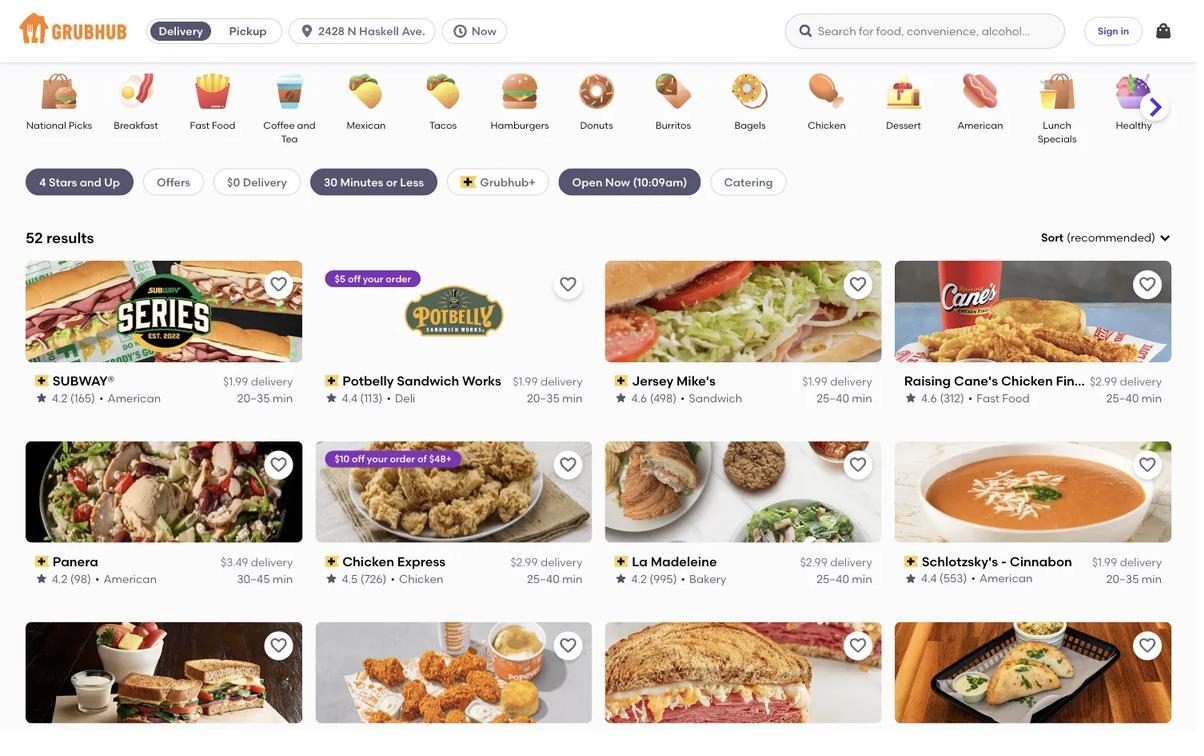 Task type: locate. For each thing, give the bounding box(es) containing it.
0 horizontal spatial now
[[472, 24, 497, 38]]

and left up
[[80, 175, 101, 189]]

now right open
[[605, 175, 630, 189]]

dessert
[[887, 119, 921, 131]]

1 horizontal spatial delivery
[[243, 175, 287, 189]]

of
[[417, 453, 427, 465]]

0 vertical spatial sandwich
[[397, 373, 459, 389]]

healthy
[[1116, 119, 1152, 131]]

1 vertical spatial sandwich
[[689, 391, 743, 405]]

1 vertical spatial delivery
[[243, 175, 287, 189]]

0 horizontal spatial sandwich
[[397, 373, 459, 389]]

1 vertical spatial off
[[352, 453, 365, 465]]

subway®
[[53, 373, 114, 389]]

star icon image left 4.2 (165)
[[35, 392, 48, 404]]

sort
[[1042, 231, 1064, 244]]

0 vertical spatial order
[[386, 273, 411, 284]]

star icon image
[[35, 392, 48, 404], [325, 392, 338, 404], [615, 392, 628, 404], [905, 392, 917, 404], [35, 572, 48, 585], [325, 572, 338, 585], [615, 572, 628, 585], [905, 572, 917, 585]]

0 vertical spatial now
[[472, 24, 497, 38]]

star icon image left 4.4 (113)
[[325, 392, 338, 404]]

$1.99 delivery for jersey mike's
[[803, 375, 873, 388]]

$1.99 for jersey mike's
[[803, 375, 828, 388]]

0 horizontal spatial $2.99 delivery
[[511, 556, 583, 569]]

star icon image left the 4.5
[[325, 572, 338, 585]]

chicken express
[[342, 554, 446, 569]]

coffee and tea
[[263, 119, 316, 145]]

chicken
[[808, 119, 846, 131], [1002, 373, 1053, 389], [342, 554, 394, 569], [399, 572, 443, 585]]

0 vertical spatial food
[[212, 119, 236, 131]]

• for subway®
[[99, 391, 104, 405]]

sandwich for potbelly
[[397, 373, 459, 389]]

0 vertical spatial delivery
[[159, 24, 203, 38]]

• deli
[[387, 391, 415, 405]]

4.2 left (165)
[[52, 391, 67, 405]]

(498)
[[650, 391, 677, 405]]

svg image up chicken image
[[798, 23, 814, 39]]

• american right (165)
[[99, 391, 161, 405]]

subscription pass image left chicken express
[[325, 556, 339, 567]]

0 horizontal spatial 4.4
[[342, 391, 357, 405]]

4.6 for 4.6 (312)
[[921, 391, 937, 405]]

star icon image for schlotzsky's - cinnabon
[[905, 572, 917, 585]]

now button
[[442, 18, 514, 44]]

sort ( recommended )
[[1042, 231, 1156, 244]]

american for subway®
[[108, 391, 161, 405]]

min for chicken express
[[562, 572, 583, 585]]

20–35 for subway®
[[237, 391, 270, 405]]

american right (165)
[[108, 391, 161, 405]]

4.6 down the raising
[[921, 391, 937, 405]]

grubhub+
[[480, 175, 536, 189]]

delivery
[[159, 24, 203, 38], [243, 175, 287, 189]]

• down chicken express
[[390, 572, 395, 585]]

4.4 for schlotzsky's - cinnabon
[[921, 572, 937, 585]]

(553)
[[940, 572, 967, 585]]

1 vertical spatial 4.4
[[921, 572, 937, 585]]

off
[[348, 273, 361, 284], [352, 453, 365, 465]]

25–40 min for chicken express
[[527, 572, 583, 585]]

$1.99 for subway®
[[223, 375, 248, 388]]

subscription pass image for schlotzsky's - cinnabon
[[905, 556, 919, 567]]

$2.99
[[1090, 375, 1118, 388], [511, 556, 538, 569], [801, 556, 828, 569]]

your right $10
[[367, 453, 387, 465]]

0 vertical spatial fast
[[190, 119, 210, 131]]

None field
[[1042, 230, 1172, 246]]

30 minutes or less
[[324, 175, 424, 189]]

up
[[104, 175, 120, 189]]

chicken down express
[[399, 572, 443, 585]]

subscription pass image left jersey
[[615, 375, 629, 386]]

food down raising cane's chicken fingers
[[1002, 391, 1030, 405]]

1 vertical spatial order
[[390, 453, 415, 465]]

food
[[212, 119, 236, 131], [1002, 391, 1030, 405]]

chicken up the 4.5 (726)
[[342, 554, 394, 569]]

american down -
[[980, 572, 1033, 585]]

star icon image left 4.2 (995)
[[615, 572, 628, 585]]

0 horizontal spatial 20–35 min
[[237, 391, 293, 405]]

1 4.6 from the left
[[632, 391, 647, 405]]

4.6 (312)
[[921, 391, 964, 405]]

star icon image left 4.6 (498)
[[615, 392, 628, 404]]

•
[[99, 391, 104, 405], [387, 391, 391, 405], [681, 391, 685, 405], [968, 391, 973, 405], [95, 572, 100, 585], [390, 572, 395, 585], [681, 572, 686, 585], [971, 572, 976, 585]]

and
[[297, 119, 316, 131], [80, 175, 101, 189]]

subway® logo image
[[26, 261, 302, 362]]

results
[[46, 229, 94, 246]]

off for potbelly sandwich works
[[348, 273, 361, 284]]

(165)
[[70, 391, 95, 405]]

la madeleine logo image
[[605, 441, 882, 543]]

fast down cane's
[[977, 391, 1000, 405]]

4.2 for panera
[[52, 572, 67, 585]]

min for panera
[[273, 572, 293, 585]]

and up the tea
[[297, 119, 316, 131]]

delivery for schlotzsky's - cinnabon
[[1120, 556, 1162, 569]]

subscription pass image left subway®
[[35, 375, 49, 386]]

off right the $5
[[348, 273, 361, 284]]

svg image right in
[[1154, 22, 1174, 41]]

chicken image
[[799, 74, 855, 109]]

• down cane's
[[968, 391, 973, 405]]

delivery for jersey mike's
[[831, 375, 873, 388]]

n
[[348, 24, 357, 38]]

delivery button
[[147, 18, 214, 44]]

delivery for chicken express
[[541, 556, 583, 569]]

cane's
[[954, 373, 998, 389]]

• for panera
[[95, 572, 100, 585]]

mcalister's deli logo image
[[605, 622, 882, 724]]

subscription pass image for panera
[[35, 556, 49, 567]]

panera
[[53, 554, 98, 569]]

fast down fast food image
[[190, 119, 210, 131]]

1 horizontal spatial $2.99 delivery
[[801, 556, 873, 569]]

$10 off your order of $48+
[[335, 453, 452, 465]]

4.2 (995)
[[632, 572, 677, 585]]

20–35 min for schlotzsky's - cinnabon
[[1107, 572, 1162, 585]]

subscription pass image left la
[[615, 556, 629, 567]]

subscription pass image left the potbelly
[[325, 375, 339, 386]]

save this restaurant image
[[269, 275, 288, 294], [559, 275, 578, 294], [559, 456, 578, 475], [1138, 456, 1158, 475], [1138, 636, 1158, 656]]

min for la madeleine
[[852, 572, 873, 585]]

1 horizontal spatial subscription pass image
[[325, 375, 339, 386]]

4.2 left (98)
[[52, 572, 67, 585]]

your right the $5
[[363, 273, 383, 284]]

1 horizontal spatial 20–35
[[527, 391, 560, 405]]

save this restaurant button for the popeyes logo at the left of the page
[[554, 632, 583, 660]]

star icon image left 4.4 (553)
[[905, 572, 917, 585]]

• american down -
[[971, 572, 1033, 585]]

0 horizontal spatial and
[[80, 175, 101, 189]]

order right the $5
[[386, 273, 411, 284]]

20–35 min for subway®
[[237, 391, 293, 405]]

(726)
[[360, 572, 386, 585]]

save this restaurant image
[[849, 275, 868, 294], [1138, 275, 1158, 294], [269, 456, 288, 475], [849, 456, 868, 475], [269, 636, 288, 656], [559, 636, 578, 656], [849, 636, 868, 656]]

4.4 left the "(113)"
[[342, 391, 357, 405]]

subscription pass image for la madeleine
[[615, 556, 629, 567]]

25–40 min for la madeleine
[[817, 572, 873, 585]]

25–40 min for jersey mike's
[[817, 391, 873, 405]]

works
[[462, 373, 501, 389]]

tacos image
[[415, 74, 471, 109]]

$1.99 for schlotzsky's - cinnabon
[[1093, 556, 1118, 569]]

1 horizontal spatial sandwich
[[689, 391, 743, 405]]

svg image
[[1154, 22, 1174, 41], [299, 23, 315, 39], [453, 23, 469, 39], [798, 23, 814, 39]]

delivery for panera
[[251, 556, 293, 569]]

american image
[[953, 74, 1009, 109]]

20–35 min
[[237, 391, 293, 405], [527, 391, 583, 405], [1107, 572, 1162, 585]]

now inside button
[[472, 24, 497, 38]]

fast
[[190, 119, 210, 131], [977, 391, 1000, 405]]

1 horizontal spatial and
[[297, 119, 316, 131]]

0 horizontal spatial delivery
[[159, 24, 203, 38]]

american
[[958, 119, 1004, 131], [108, 391, 161, 405], [104, 572, 157, 585], [980, 572, 1033, 585]]

save this restaurant button for panera  logo
[[264, 451, 293, 480]]

4.2 (165)
[[52, 391, 95, 405]]

0 vertical spatial and
[[297, 119, 316, 131]]

4.4 left (553)
[[921, 572, 937, 585]]

0 horizontal spatial fast
[[190, 119, 210, 131]]

2 horizontal spatial 20–35
[[1107, 572, 1139, 585]]

2428
[[318, 24, 345, 38]]

1 horizontal spatial $2.99
[[801, 556, 828, 569]]

• right (165)
[[99, 391, 104, 405]]

sandwich up deli
[[397, 373, 459, 389]]

save this restaurant button for 'jason's deli - downtown dallas logo'
[[264, 632, 293, 660]]

• chicken
[[390, 572, 443, 585]]

4.2
[[52, 391, 67, 405], [52, 572, 67, 585], [632, 572, 647, 585]]

jersey mike's
[[632, 373, 716, 389]]

$2.99 delivery for chicken express
[[511, 556, 583, 569]]

svg image left 2428
[[299, 23, 315, 39]]

order left of
[[390, 453, 415, 465]]

subscription pass image
[[35, 375, 49, 386], [615, 375, 629, 386], [325, 556, 339, 567], [905, 556, 919, 567]]

0 vertical spatial off
[[348, 273, 361, 284]]

delivery left pickup button
[[159, 24, 203, 38]]

25–40 for jersey mike's
[[817, 391, 850, 405]]

1 horizontal spatial food
[[1002, 391, 1030, 405]]

• down jersey mike's
[[681, 391, 685, 405]]

save this restaurant image for the empanada cookhouse logo
[[1138, 636, 1158, 656]]

$1.99 delivery for subway®
[[223, 375, 293, 388]]

sandwich down mike's
[[689, 391, 743, 405]]

american right (98)
[[104, 572, 157, 585]]

0 vertical spatial 4.4
[[342, 391, 357, 405]]

order for sandwich
[[386, 273, 411, 284]]

• right (553)
[[971, 572, 976, 585]]

• down the madeleine
[[681, 572, 686, 585]]

now up hamburgers image
[[472, 24, 497, 38]]

$1.99 delivery for potbelly sandwich works
[[513, 375, 583, 388]]

subscription pass image
[[325, 375, 339, 386], [35, 556, 49, 567], [615, 556, 629, 567]]

1 horizontal spatial 4.6
[[921, 391, 937, 405]]

panera  logo image
[[26, 441, 302, 543]]

tacos
[[430, 119, 457, 131]]

food down fast food image
[[212, 119, 236, 131]]

1 horizontal spatial fast
[[977, 391, 1000, 405]]

0 horizontal spatial subscription pass image
[[35, 556, 49, 567]]

delivery for la madeleine
[[831, 556, 873, 569]]

0 horizontal spatial 20–35
[[237, 391, 270, 405]]

0 horizontal spatial $2.99
[[511, 556, 538, 569]]

save this restaurant button for subway® logo
[[264, 270, 293, 299]]

25–40 min
[[817, 391, 873, 405], [1107, 391, 1162, 405], [527, 572, 583, 585], [817, 572, 873, 585]]

1 horizontal spatial 4.4
[[921, 572, 937, 585]]

1 vertical spatial now
[[605, 175, 630, 189]]

star icon image for chicken express
[[325, 572, 338, 585]]

american for panera
[[104, 572, 157, 585]]

burritos
[[656, 119, 691, 131]]

save this restaurant button for "raising cane's chicken fingers logo"
[[1134, 270, 1162, 299]]

2 horizontal spatial 20–35 min
[[1107, 572, 1162, 585]]

dessert image
[[876, 74, 932, 109]]

donuts image
[[569, 74, 625, 109]]

1 vertical spatial your
[[367, 453, 387, 465]]

now
[[472, 24, 497, 38], [605, 175, 630, 189]]

subscription pass image left panera
[[35, 556, 49, 567]]

(995)
[[650, 572, 677, 585]]

svg image right ave.
[[453, 23, 469, 39]]

0 vertical spatial your
[[363, 273, 383, 284]]

• american right (98)
[[95, 572, 157, 585]]

4.6 (498)
[[632, 391, 677, 405]]

4.2 down la
[[632, 572, 647, 585]]

hamburgers image
[[492, 74, 548, 109]]

20–35
[[237, 391, 270, 405], [527, 391, 560, 405], [1107, 572, 1139, 585]]

subscription pass image left schlotzsky's
[[905, 556, 919, 567]]

and inside coffee and tea
[[297, 119, 316, 131]]

2 4.6 from the left
[[921, 391, 937, 405]]

4.5
[[342, 572, 358, 585]]

sandwich
[[397, 373, 459, 389], [689, 391, 743, 405]]

52
[[26, 229, 43, 246]]

52 results
[[26, 229, 94, 246]]

1 horizontal spatial 20–35 min
[[527, 391, 583, 405]]

raising cane's chicken fingers logo image
[[895, 261, 1172, 362]]

jason's deli - downtown dallas logo image
[[26, 622, 302, 724]]

star icon image left 4.2 (98)
[[35, 572, 48, 585]]

save this restaurant image for la madeleine logo
[[849, 456, 868, 475]]

madeleine
[[651, 554, 717, 569]]

your
[[363, 273, 383, 284], [367, 453, 387, 465]]

save this restaurant image for panera  logo
[[269, 456, 288, 475]]

• left deli
[[387, 391, 391, 405]]

star icon image for la madeleine
[[615, 572, 628, 585]]

4.6 down jersey
[[632, 391, 647, 405]]

potbelly sandwich works
[[342, 373, 501, 389]]

2 horizontal spatial subscription pass image
[[615, 556, 629, 567]]

• right (98)
[[95, 572, 100, 585]]

star icon image for potbelly sandwich works
[[325, 392, 338, 404]]

delivery right $0
[[243, 175, 287, 189]]

grubhub plus flag logo image
[[461, 176, 477, 188]]

off right $10
[[352, 453, 365, 465]]

0 horizontal spatial 4.6
[[632, 391, 647, 405]]

20–35 for potbelly sandwich works
[[527, 391, 560, 405]]

save this restaurant image for 'jason's deli - downtown dallas logo'
[[269, 636, 288, 656]]

burritos image
[[646, 74, 702, 109]]

offers
[[157, 175, 190, 189]]

$1.99 delivery for schlotzsky's - cinnabon
[[1093, 556, 1162, 569]]

star icon image for subway®
[[35, 392, 48, 404]]

25–40
[[817, 391, 850, 405], [1107, 391, 1139, 405], [527, 572, 560, 585], [817, 572, 850, 585]]

subscription pass image for subway®
[[35, 375, 49, 386]]

star icon image for panera
[[35, 572, 48, 585]]

breakfast
[[114, 119, 158, 131]]



Task type: describe. For each thing, give the bounding box(es) containing it.
save this restaurant button for the empanada cookhouse logo
[[1134, 632, 1162, 660]]

2 horizontal spatial $2.99 delivery
[[1090, 375, 1162, 388]]

american down american image
[[958, 119, 1004, 131]]

tea
[[281, 133, 298, 145]]

30–45
[[237, 572, 270, 585]]

subscription pass image for potbelly sandwich works
[[325, 375, 339, 386]]

ave.
[[402, 24, 425, 38]]

$3.49 delivery
[[221, 556, 293, 569]]

2 horizontal spatial $2.99
[[1090, 375, 1118, 388]]

mike's
[[677, 373, 716, 389]]

schlotzsky's - cinnabon
[[922, 554, 1072, 569]]

delivery for potbelly sandwich works
[[541, 375, 583, 388]]

4.4 (113)
[[342, 391, 383, 405]]

recommended
[[1071, 231, 1152, 244]]

bakery
[[690, 572, 727, 585]]

national picks image
[[31, 74, 87, 109]]

pickup
[[229, 24, 267, 38]]

schlotzsky's - cinnabon logo image
[[895, 441, 1172, 543]]

-
[[1001, 554, 1007, 569]]

(113)
[[360, 391, 383, 405]]

delivery for subway®
[[251, 375, 293, 388]]

$2.99 delivery for la madeleine
[[801, 556, 873, 569]]

raising cane's chicken fingers
[[905, 373, 1102, 389]]

sign
[[1098, 25, 1119, 37]]

• sandwich
[[681, 391, 743, 405]]

raising
[[905, 373, 951, 389]]

sign in button
[[1085, 17, 1143, 46]]

• for la madeleine
[[681, 572, 686, 585]]

4.2 for la madeleine
[[632, 572, 647, 585]]

• for chicken express
[[390, 572, 395, 585]]

1 horizontal spatial now
[[605, 175, 630, 189]]

or
[[386, 175, 398, 189]]

order for express
[[390, 453, 415, 465]]

$5 off your order
[[335, 273, 411, 284]]

sandwich for •
[[689, 391, 743, 405]]

4
[[39, 175, 46, 189]]

less
[[400, 175, 424, 189]]

potbelly sandwich works logo image
[[403, 261, 505, 362]]

la madeleine
[[632, 554, 717, 569]]

stars
[[49, 175, 77, 189]]

(
[[1067, 231, 1071, 244]]

delivery inside button
[[159, 24, 203, 38]]

open
[[572, 175, 603, 189]]

lunch specials
[[1038, 119, 1077, 145]]

chicken up • fast food
[[1002, 373, 1053, 389]]

30–45 min
[[237, 572, 293, 585]]

save this restaurant button for la madeleine logo
[[844, 451, 873, 480]]

healthy image
[[1106, 74, 1162, 109]]

save this restaurant button for schlotzsky's - cinnabon logo at the right bottom of the page
[[1134, 451, 1162, 480]]

30
[[324, 175, 338, 189]]

cinnabon
[[1010, 554, 1072, 569]]

subscription pass image for jersey mike's
[[615, 375, 629, 386]]

breakfast image
[[108, 74, 164, 109]]

potbelly
[[342, 373, 394, 389]]

fingers
[[1056, 373, 1102, 389]]

1 vertical spatial fast
[[977, 391, 1000, 405]]

lunch
[[1043, 119, 1072, 131]]

catering
[[724, 175, 773, 189]]

min for subway®
[[273, 391, 293, 405]]

$0
[[227, 175, 240, 189]]

0 horizontal spatial food
[[212, 119, 236, 131]]

la
[[632, 554, 648, 569]]

in
[[1121, 25, 1130, 37]]

popeyes logo image
[[315, 622, 592, 724]]

1 vertical spatial food
[[1002, 391, 1030, 405]]

save this restaurant button for mcalister's deli logo
[[844, 632, 873, 660]]

fast food
[[190, 119, 236, 131]]

specials
[[1038, 133, 1077, 145]]

4.4 for potbelly sandwich works
[[342, 391, 357, 405]]

chicken express logo image
[[315, 441, 592, 543]]

save this restaurant button for jersey mike's logo
[[844, 270, 873, 299]]

svg image inside now button
[[453, 23, 469, 39]]

deli
[[395, 391, 415, 405]]

none field containing sort
[[1042, 230, 1172, 246]]

svg image inside '2428 n haskell ave.' button
[[299, 23, 315, 39]]

the empanada cookhouse logo image
[[895, 622, 1172, 724]]

$2.99 for la madeleine
[[801, 556, 828, 569]]

• american for subway®
[[99, 391, 161, 405]]

$1.99 for potbelly sandwich works
[[513, 375, 538, 388]]

national
[[26, 119, 66, 131]]

25–40 for la madeleine
[[817, 572, 850, 585]]

save this restaurant image for schlotzsky's - cinnabon logo at the right bottom of the page
[[1138, 456, 1158, 475]]

• for schlotzsky's - cinnabon
[[971, 572, 976, 585]]

(98)
[[70, 572, 91, 585]]

chicken down chicken image
[[808, 119, 846, 131]]

(312)
[[940, 391, 964, 405]]

4.4 (553)
[[921, 572, 967, 585]]

save this restaurant image for jersey mike's logo
[[849, 275, 868, 294]]

• american for schlotzsky's - cinnabon
[[971, 572, 1033, 585]]

(10:09am)
[[633, 175, 688, 189]]

1 vertical spatial and
[[80, 175, 101, 189]]

20–35 for schlotzsky's - cinnabon
[[1107, 572, 1139, 585]]

jersey mike's logo image
[[605, 261, 882, 362]]

$0 delivery
[[227, 175, 287, 189]]

25–40 for chicken express
[[527, 572, 560, 585]]

schlotzsky's
[[922, 554, 998, 569]]

• bakery
[[681, 572, 727, 585]]

save this restaurant image for the popeyes logo at the left of the page
[[559, 636, 578, 656]]

• american for panera
[[95, 572, 157, 585]]

off for chicken express
[[352, 453, 365, 465]]

2428 n haskell ave.
[[318, 24, 425, 38]]

star icon image for jersey mike's
[[615, 392, 628, 404]]

bagels image
[[722, 74, 778, 109]]

coffee and tea image
[[262, 74, 318, 109]]

• for jersey mike's
[[681, 391, 685, 405]]

20–35 min for potbelly sandwich works
[[527, 391, 583, 405]]

mexican image
[[338, 74, 394, 109]]

your for chicken
[[367, 453, 387, 465]]

main navigation navigation
[[0, 0, 1198, 62]]

open now (10:09am)
[[572, 175, 688, 189]]

save this restaurant image for "raising cane's chicken fingers logo"
[[1138, 275, 1158, 294]]

min for schlotzsky's - cinnabon
[[1142, 572, 1162, 585]]

haskell
[[359, 24, 399, 38]]

save this restaurant image for subway® logo
[[269, 275, 288, 294]]

min for jersey mike's
[[852, 391, 873, 405]]

$2.99 for chicken express
[[511, 556, 538, 569]]

4.6 for 4.6 (498)
[[632, 391, 647, 405]]

sign in
[[1098, 25, 1130, 37]]

subscription pass image for chicken express
[[325, 556, 339, 567]]

4.2 for subway®
[[52, 391, 67, 405]]

min for potbelly sandwich works
[[562, 391, 583, 405]]

Search for food, convenience, alcohol... search field
[[785, 14, 1065, 49]]

express
[[397, 554, 446, 569]]

your for potbelly
[[363, 273, 383, 284]]

minutes
[[340, 175, 384, 189]]

star icon image down the raising
[[905, 392, 917, 404]]

save this restaurant image for mcalister's deli logo
[[849, 636, 868, 656]]

• for potbelly sandwich works
[[387, 391, 391, 405]]

4 stars and up
[[39, 175, 120, 189]]

fast food image
[[185, 74, 241, 109]]

bagels
[[735, 119, 766, 131]]

lunch specials image
[[1030, 74, 1086, 109]]

jersey
[[632, 373, 674, 389]]

donuts
[[580, 119, 613, 131]]

4.5 (726)
[[342, 572, 386, 585]]

$48+
[[429, 453, 452, 465]]

picks
[[69, 119, 92, 131]]

• fast food
[[968, 391, 1030, 405]]

$3.49
[[221, 556, 248, 569]]

national picks
[[26, 119, 92, 131]]

coffee
[[263, 119, 295, 131]]

svg image
[[1159, 231, 1172, 244]]

$5
[[335, 273, 345, 284]]

american for schlotzsky's - cinnabon
[[980, 572, 1033, 585]]

4.2 (98)
[[52, 572, 91, 585]]

hamburgers
[[491, 119, 549, 131]]

mexican
[[347, 119, 386, 131]]

$10
[[335, 453, 349, 465]]



Task type: vqa. For each thing, say whether or not it's contained in the screenshot.


